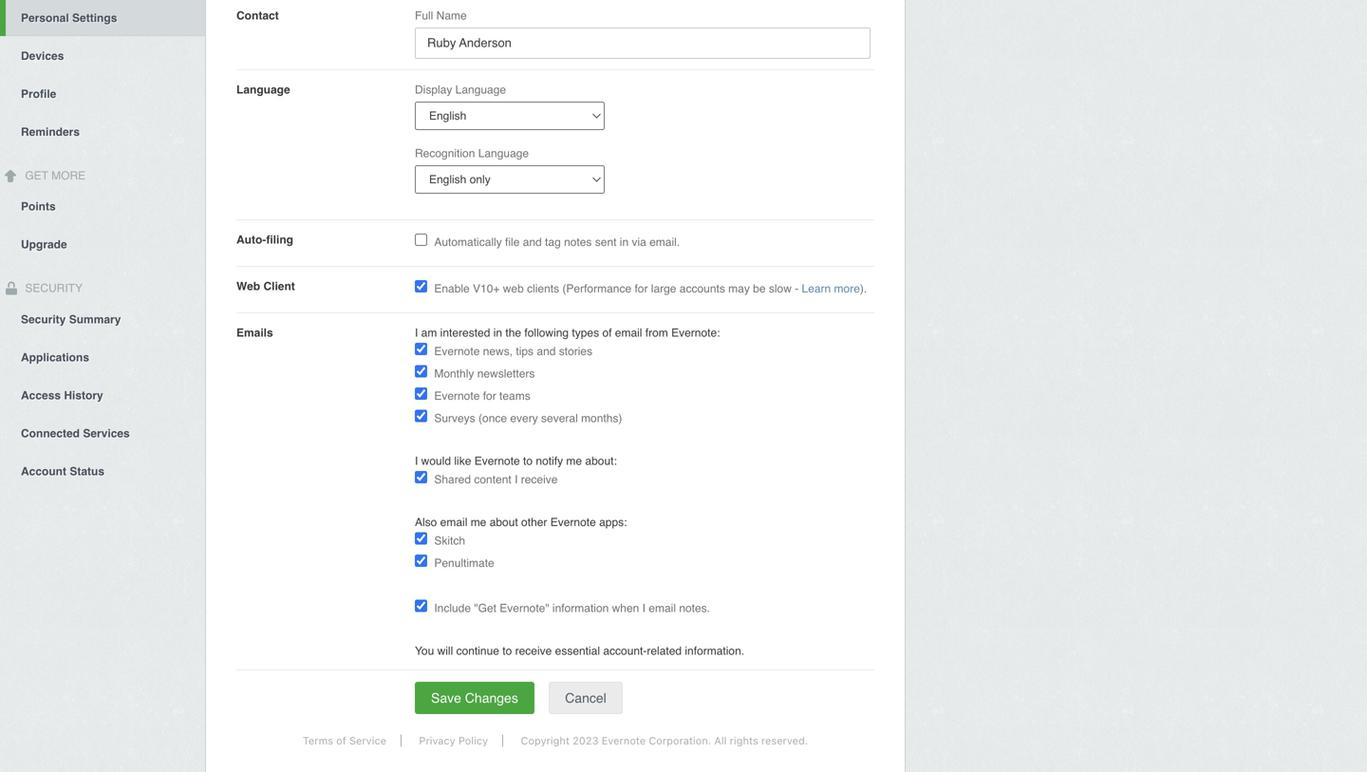 Task type: describe. For each thing, give the bounding box(es) containing it.
"get
[[474, 602, 497, 615]]

interested
[[440, 326, 490, 340]]

client
[[264, 280, 295, 293]]

about
[[490, 516, 518, 529]]

0 horizontal spatial email
[[440, 516, 468, 529]]

evernote"
[[500, 602, 550, 615]]

when
[[612, 602, 640, 615]]

personal settings link
[[6, 0, 205, 36]]

1 vertical spatial receive
[[515, 644, 552, 658]]

service
[[349, 735, 387, 747]]

related
[[647, 644, 682, 658]]

apps:
[[599, 516, 627, 529]]

evernote down interested
[[434, 345, 480, 358]]

clients
[[527, 282, 560, 295]]

).
[[860, 282, 867, 295]]

evernote up surveys
[[434, 389, 480, 403]]

notify
[[536, 454, 563, 468]]

access history link
[[0, 376, 205, 414]]

auto-
[[236, 233, 266, 246]]

other
[[521, 516, 547, 529]]

surveys
[[434, 412, 476, 425]]

web
[[503, 282, 524, 295]]

enable
[[434, 282, 470, 295]]

the
[[506, 326, 521, 340]]

terms of service
[[303, 735, 387, 747]]

0 vertical spatial me
[[566, 454, 582, 468]]

tips
[[516, 345, 534, 358]]

evernote news, tips and stories
[[434, 345, 593, 358]]

i am interested in the following types of email from evernote:
[[415, 326, 720, 340]]

copyright 2023 evernote corporation. all rights reserved.
[[521, 735, 808, 747]]

security summary link
[[0, 300, 205, 338]]

privacy policy
[[419, 735, 488, 747]]

applications link
[[0, 338, 205, 376]]

evernote for teams
[[434, 389, 531, 403]]

1 vertical spatial in
[[494, 326, 502, 340]]

copyright
[[521, 735, 570, 747]]

contact
[[236, 9, 279, 22]]

more
[[834, 282, 860, 295]]

may
[[729, 282, 750, 295]]

auto-filing
[[236, 233, 293, 246]]

like
[[454, 454, 471, 468]]

connected services
[[21, 427, 130, 440]]

Shared content I receive checkbox
[[415, 471, 427, 483]]

devices
[[21, 49, 64, 62]]

tag
[[545, 236, 561, 249]]

shared
[[434, 473, 471, 486]]

every
[[510, 412, 538, 425]]

upgrade link
[[0, 225, 205, 263]]

types
[[572, 326, 599, 340]]

monthly newsletters
[[434, 367, 535, 380]]

Monthly newsletters checkbox
[[415, 365, 427, 378]]

i right the when at bottom left
[[643, 602, 646, 615]]

stories
[[559, 345, 593, 358]]

emails
[[236, 326, 273, 340]]

language for display
[[456, 83, 506, 96]]

display language
[[415, 83, 506, 96]]

1 vertical spatial of
[[336, 735, 346, 747]]

-
[[795, 282, 799, 295]]

2 horizontal spatial email
[[649, 602, 676, 615]]

v10+
[[473, 282, 500, 295]]

about:
[[585, 454, 617, 468]]

applications
[[21, 351, 89, 364]]

i up shared content i receive checkbox
[[415, 454, 418, 468]]

email.
[[650, 236, 680, 249]]

get
[[25, 169, 48, 182]]

Penultimate checkbox
[[415, 555, 427, 567]]

web client
[[236, 280, 295, 293]]

security for security summary
[[21, 313, 66, 326]]

points link
[[0, 187, 205, 225]]

0 vertical spatial to
[[523, 454, 533, 468]]

1 horizontal spatial email
[[615, 326, 643, 340]]

corporation.
[[649, 735, 712, 747]]

terms of service link
[[289, 735, 402, 747]]

you will continue to receive essential account-related information.
[[415, 644, 745, 658]]

am
[[421, 326, 437, 340]]

connected
[[21, 427, 80, 440]]

skitch
[[434, 534, 465, 548]]

learn
[[802, 282, 831, 295]]

privacy
[[419, 735, 456, 747]]

access history
[[21, 389, 103, 402]]

reserved.
[[762, 735, 808, 747]]

evernote right '2023'
[[602, 735, 646, 747]]

information
[[553, 602, 609, 615]]

account status
[[21, 465, 104, 478]]

full name
[[415, 9, 467, 22]]

security summary
[[21, 313, 121, 326]]

(once
[[479, 412, 507, 425]]

personal
[[21, 11, 69, 25]]



Task type: vqa. For each thing, say whether or not it's contained in the screenshot.
click to collapse image
no



Task type: locate. For each thing, give the bounding box(es) containing it.
language for recognition
[[478, 147, 529, 160]]

2 vertical spatial email
[[649, 602, 676, 615]]

shared content i receive
[[434, 473, 558, 486]]

name
[[437, 9, 467, 22]]

0 vertical spatial email
[[615, 326, 643, 340]]

Full Name text field
[[415, 28, 871, 59]]

in left the
[[494, 326, 502, 340]]

0 vertical spatial and
[[523, 236, 542, 249]]

recognition
[[415, 147, 475, 160]]

slow
[[769, 282, 792, 295]]

get more
[[22, 169, 86, 182]]

me left about
[[471, 516, 487, 529]]

1 horizontal spatial me
[[566, 454, 582, 468]]

in
[[620, 236, 629, 249], [494, 326, 502, 340]]

0 vertical spatial for
[[635, 282, 648, 295]]

you
[[415, 644, 434, 658]]

devices link
[[0, 36, 205, 74]]

0 horizontal spatial in
[[494, 326, 502, 340]]

learn more link
[[802, 282, 860, 295]]

language down "contact"
[[236, 83, 290, 96]]

and down following
[[537, 345, 556, 358]]

rights
[[730, 735, 759, 747]]

in left via in the top of the page
[[620, 236, 629, 249]]

0 vertical spatial in
[[620, 236, 629, 249]]

for left the large on the top left of the page
[[635, 282, 648, 295]]

summary
[[69, 313, 121, 326]]

accounts
[[680, 282, 725, 295]]

receive down evernote"
[[515, 644, 552, 658]]

language
[[236, 83, 290, 96], [456, 83, 506, 96], [478, 147, 529, 160]]

full
[[415, 9, 433, 22]]

of right "types"
[[603, 326, 612, 340]]

0 vertical spatial receive
[[521, 473, 558, 486]]

points
[[21, 200, 56, 213]]

upgrade
[[21, 238, 67, 251]]

2023
[[573, 735, 599, 747]]

account status link
[[0, 452, 205, 490]]

None checkbox
[[415, 280, 427, 293]]

and right file
[[523, 236, 542, 249]]

email left notes.
[[649, 602, 676, 615]]

to right continue
[[503, 644, 512, 658]]

also
[[415, 516, 437, 529]]

history
[[64, 389, 103, 402]]

automatically file and tag notes sent in via email.
[[434, 236, 680, 249]]

policy
[[459, 735, 488, 747]]

security up 'security summary'
[[22, 282, 83, 295]]

for up "(once"
[[483, 389, 496, 403]]

include
[[434, 602, 471, 615]]

to
[[523, 454, 533, 468], [503, 644, 512, 658]]

more
[[51, 169, 86, 182]]

include "get evernote" information when i email notes.
[[434, 602, 710, 615]]

also email me about other evernote apps:
[[415, 516, 627, 529]]

personal settings
[[21, 11, 117, 25]]

account-
[[603, 644, 647, 658]]

security up applications
[[21, 313, 66, 326]]

0 horizontal spatial me
[[471, 516, 487, 529]]

Skitch checkbox
[[415, 532, 427, 545]]

1 vertical spatial email
[[440, 516, 468, 529]]

profile
[[21, 87, 56, 100]]

1 vertical spatial to
[[503, 644, 512, 658]]

services
[[83, 427, 130, 440]]

and
[[523, 236, 542, 249], [537, 345, 556, 358]]

email
[[615, 326, 643, 340], [440, 516, 468, 529], [649, 602, 676, 615]]

0 vertical spatial of
[[603, 326, 612, 340]]

1 horizontal spatial in
[[620, 236, 629, 249]]

security for security
[[22, 282, 83, 295]]

of right terms
[[336, 735, 346, 747]]

automatically
[[434, 236, 502, 249]]

be
[[753, 282, 766, 295]]

notes.
[[679, 602, 710, 615]]

0 horizontal spatial of
[[336, 735, 346, 747]]

1 vertical spatial for
[[483, 389, 496, 403]]

i left am
[[415, 326, 418, 340]]

me right notify
[[566, 454, 582, 468]]

reminders
[[21, 125, 80, 138]]

reminders link
[[0, 112, 205, 150]]

all
[[715, 735, 727, 747]]

teams
[[500, 389, 531, 403]]

0 horizontal spatial for
[[483, 389, 496, 403]]

to left notify
[[523, 454, 533, 468]]

settings
[[72, 11, 117, 25]]

of
[[603, 326, 612, 340], [336, 735, 346, 747]]

1 horizontal spatial to
[[523, 454, 533, 468]]

connected services link
[[0, 414, 205, 452]]

None button
[[549, 682, 623, 714]]

penultimate
[[434, 557, 495, 570]]

Automatically file and tag notes sent in via email. checkbox
[[415, 234, 427, 246]]

None submit
[[415, 682, 535, 714]]

Evernote for teams checkbox
[[415, 388, 427, 400]]

Surveys (once every several months) checkbox
[[415, 410, 427, 422]]

recognition language
[[415, 147, 529, 160]]

following
[[525, 326, 569, 340]]

Include "Get Evernote" information when I email notes. checkbox
[[415, 600, 427, 612]]

large
[[651, 282, 677, 295]]

0 horizontal spatial to
[[503, 644, 512, 658]]

1 horizontal spatial of
[[603, 326, 612, 340]]

content
[[474, 473, 512, 486]]

Evernote news, tips and stories checkbox
[[415, 343, 427, 355]]

file
[[505, 236, 520, 249]]

i would like evernote to notify me about:
[[415, 454, 617, 468]]

status
[[70, 465, 104, 478]]

security inside security summary 'link'
[[21, 313, 66, 326]]

0 vertical spatial security
[[22, 282, 83, 295]]

i down i would like evernote to notify me about:
[[515, 473, 518, 486]]

privacy policy link
[[405, 735, 504, 747]]

terms
[[303, 735, 333, 747]]

essential
[[555, 644, 600, 658]]

1 horizontal spatial for
[[635, 282, 648, 295]]

language right recognition
[[478, 147, 529, 160]]

information.
[[685, 644, 745, 658]]

news,
[[483, 345, 513, 358]]

email up the skitch at left
[[440, 516, 468, 529]]

email left from
[[615, 326, 643, 340]]

continue
[[456, 644, 500, 658]]

1 vertical spatial and
[[537, 345, 556, 358]]

security
[[22, 282, 83, 295], [21, 313, 66, 326]]

receive down notify
[[521, 473, 558, 486]]

1 vertical spatial me
[[471, 516, 487, 529]]

evernote up shared content i receive
[[475, 454, 520, 468]]

surveys (once every several months)
[[434, 412, 623, 425]]

via
[[632, 236, 647, 249]]

web
[[236, 280, 260, 293]]

1 vertical spatial security
[[21, 313, 66, 326]]

language right display
[[456, 83, 506, 96]]

profile link
[[0, 74, 205, 112]]

several
[[541, 412, 578, 425]]

evernote right other
[[551, 516, 596, 529]]

enable v10+ web clients (performance for large accounts may be slow - learn more ).
[[434, 282, 867, 295]]



